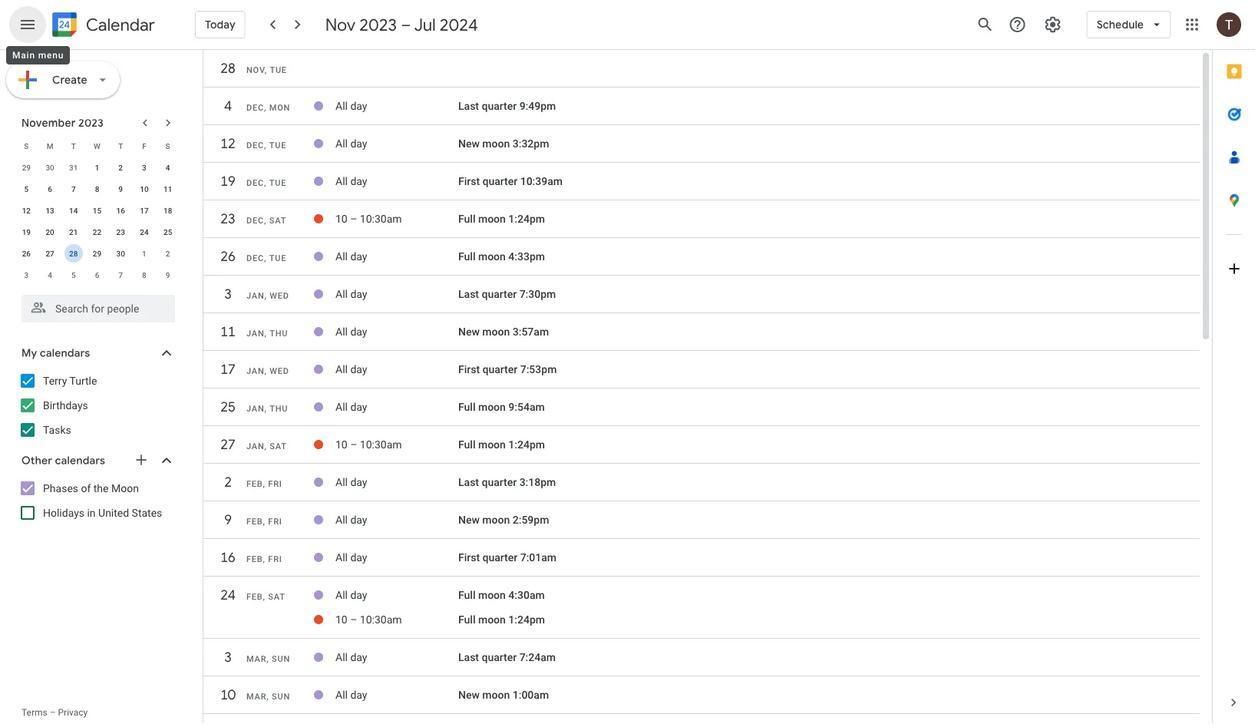 Task type: locate. For each thing, give the bounding box(es) containing it.
26 inside 'row'
[[220, 248, 235, 265]]

3 up the '11' link
[[224, 285, 231, 303]]

2 10 – 10:30am cell from the top
[[336, 432, 458, 457]]

23 up 26 link
[[220, 210, 235, 228]]

, right 26 link
[[264, 253, 267, 263]]

cell
[[204, 720, 306, 724]]

new moon 3:32pm
[[458, 137, 549, 150]]

25 inside 25 link
[[220, 398, 235, 416]]

3 row up 10 'row' at the bottom of the page
[[204, 644, 1200, 679]]

quarter up the new moon 1:00am
[[482, 651, 517, 664]]

quarter down new moon 3:32pm button
[[483, 175, 518, 188]]

nov 2023 – jul 2024
[[325, 14, 478, 35]]

1 day from the top
[[351, 100, 367, 112]]

1 vertical spatial 3 row
[[204, 644, 1200, 679]]

2023 left jul
[[360, 14, 397, 35]]

first for 19
[[458, 175, 480, 188]]

5 full from the top
[[458, 589, 476, 602]]

12 day from the top
[[351, 589, 367, 602]]

2 full moon 1:24pm from the top
[[458, 438, 545, 451]]

1 horizontal spatial 9
[[166, 270, 170, 280]]

1 vertical spatial sun
[[272, 692, 290, 702]]

last up new moon 3:32pm button
[[458, 100, 479, 112]]

3 row
[[204, 280, 1200, 316], [204, 644, 1200, 679]]

11
[[164, 184, 172, 194], [220, 323, 235, 341]]

last quarter 9:49pm button
[[458, 100, 556, 112]]

15
[[93, 206, 102, 215]]

, inside the 2 row
[[263, 479, 266, 489]]

all inside 24 row
[[336, 589, 348, 602]]

holidays
[[43, 506, 84, 519]]

all day inside 26 'row'
[[336, 250, 367, 263]]

23 inside 23 element
[[116, 227, 125, 237]]

0 horizontal spatial 29
[[22, 163, 31, 172]]

17 inside grid
[[220, 361, 235, 378]]

all day cell inside 12 row
[[336, 131, 458, 156]]

11 element
[[159, 180, 177, 198]]

3 last from the top
[[458, 476, 479, 489]]

2 vertical spatial 9
[[224, 511, 231, 529]]

2 horizontal spatial 2
[[224, 473, 231, 491]]

full moon 1:24pm down full moon 4:30am button
[[458, 613, 545, 626]]

dec
[[247, 103, 264, 113], [247, 141, 264, 150], [247, 178, 264, 188], [247, 216, 264, 225], [247, 253, 264, 263]]

jan inside 17 row
[[247, 366, 265, 376]]

2 10 – 10:30am from the top
[[336, 438, 402, 451]]

all for last quarter 7:24am
[[336, 651, 348, 664]]

, left mon
[[264, 103, 267, 113]]

row containing 3
[[15, 264, 180, 286]]

11 all day from the top
[[336, 551, 367, 564]]

new for 10
[[458, 689, 480, 701]]

day inside '9' row
[[351, 514, 367, 526]]

7:24am
[[520, 651, 556, 664]]

full down full moon 4:30am button
[[458, 613, 476, 626]]

day for new moon 2:59pm
[[351, 514, 367, 526]]

2 up december 9 element
[[166, 249, 170, 258]]

3 full moon 1:24pm from the top
[[458, 613, 545, 626]]

14 all day cell from the top
[[336, 683, 458, 707]]

all day inside 11 row
[[336, 325, 367, 338]]

, right the '11' link
[[265, 329, 267, 338]]

day inside 25 row
[[351, 401, 367, 413]]

7:30pm
[[520, 288, 556, 300]]

10:30am for 23
[[360, 213, 402, 225]]

12 inside 12 element
[[22, 206, 31, 215]]

all day cell for new moon 2:59pm
[[336, 508, 458, 532]]

25
[[164, 227, 172, 237], [220, 398, 235, 416]]

full for 27
[[458, 438, 476, 451]]

27 row
[[204, 431, 1200, 466]]

2 new from the top
[[458, 325, 480, 338]]

1 vertical spatial 1:24pm
[[509, 438, 545, 451]]

0 vertical spatial jan , wed
[[247, 291, 289, 301]]

new moon 1:00am button
[[458, 689, 549, 701]]

quarter inside 17 row
[[483, 363, 518, 376]]

24 for 24 element
[[140, 227, 149, 237]]

2 all day from the top
[[336, 137, 367, 150]]

, inside "27" row
[[265, 442, 267, 451]]

new inside 11 row
[[458, 325, 480, 338]]

1 vertical spatial 10:30am
[[360, 438, 402, 451]]

7 row from the top
[[15, 264, 180, 286]]

all for last quarter 9:49pm
[[336, 100, 348, 112]]

27 inside grid
[[220, 436, 235, 453]]

26
[[220, 248, 235, 265], [22, 249, 31, 258]]

menu
[[38, 50, 64, 61]]

all inside 4 row
[[336, 100, 348, 112]]

jan right the '11' link
[[247, 329, 265, 338]]

moon inside "27" row
[[478, 438, 506, 451]]

october 31 element
[[64, 158, 83, 177]]

11 inside grid
[[220, 323, 235, 341]]

t left f
[[118, 141, 123, 151]]

12 for 12 element
[[22, 206, 31, 215]]

day inside 16 row
[[351, 551, 367, 564]]

moon inside 25 row
[[478, 401, 506, 413]]

fri right 9 link
[[268, 517, 282, 526]]

1 vertical spatial 11
[[220, 323, 235, 341]]

moon left 9:54am
[[478, 401, 506, 413]]

grid containing 28
[[204, 50, 1200, 724]]

dec inside 26 'row'
[[247, 253, 264, 263]]

full moon 1:24pm button down full moon 9:54am button
[[458, 438, 545, 451]]

1 horizontal spatial 2023
[[360, 14, 397, 35]]

1 horizontal spatial 27
[[220, 436, 235, 453]]

10 – 10:30am
[[336, 213, 402, 225], [336, 438, 402, 451], [336, 613, 402, 626]]

26 element
[[17, 244, 36, 263]]

9
[[119, 184, 123, 194], [166, 270, 170, 280], [224, 511, 231, 529]]

19 for 19 element
[[22, 227, 31, 237]]

1 vertical spatial 5
[[71, 270, 76, 280]]

moon inside 11 row
[[483, 325, 510, 338]]

0 vertical spatial mar , sun
[[247, 654, 290, 664]]

quarter for 7:53pm
[[483, 363, 518, 376]]

12 all day cell from the top
[[336, 583, 458, 607]]

full moon 1:24pm button down full moon 4:30am button
[[458, 613, 545, 626]]

thu inside 11 row
[[270, 329, 288, 338]]

3 all from the top
[[336, 175, 348, 188]]

10 – 10:30am cell inside 23 row
[[336, 207, 458, 231]]

, inside 23 row
[[264, 216, 267, 225]]

all day cell inside 17 row
[[336, 357, 458, 382]]

16 inside november 2023 grid
[[116, 206, 125, 215]]

full up the full moon 4:33pm "button"
[[458, 213, 476, 225]]

, inside '19' row
[[264, 178, 267, 188]]

thu up jan , sat at the left of the page
[[270, 404, 288, 414]]

1 new from the top
[[458, 137, 480, 150]]

moon inside 26 'row'
[[478, 250, 506, 263]]

, right 24 link
[[263, 592, 266, 602]]

full moon 4:33pm button
[[458, 250, 545, 263]]

wed
[[270, 291, 289, 301], [270, 366, 289, 376]]

thu right the '11' link
[[270, 329, 288, 338]]

0 vertical spatial nov
[[325, 14, 356, 35]]

1 vertical spatial 2023
[[78, 116, 104, 130]]

feb , fri
[[247, 479, 282, 489], [247, 517, 282, 526], [247, 554, 282, 564]]

0 vertical spatial 8
[[95, 184, 99, 194]]

0 horizontal spatial 4
[[48, 270, 52, 280]]

2 all day cell from the top
[[336, 131, 458, 156]]

, inside 25 row
[[265, 404, 267, 414]]

14 element
[[64, 201, 83, 220]]

0 vertical spatial 1:24pm
[[509, 213, 545, 225]]

all inside 25 row
[[336, 401, 348, 413]]

december 5 element
[[64, 266, 83, 284]]

1 horizontal spatial 16
[[220, 549, 235, 566]]

6 all day cell from the top
[[336, 319, 458, 344]]

9 down the december 2 element
[[166, 270, 170, 280]]

all day inside 4 row
[[336, 100, 367, 112]]

13 all day cell from the top
[[336, 645, 458, 670]]

last for last quarter 3:18pm
[[458, 476, 479, 489]]

phases
[[43, 482, 78, 495]]

t
[[71, 141, 76, 151], [118, 141, 123, 151]]

day for full moon 9:54am
[[351, 401, 367, 413]]

all day cell
[[336, 94, 458, 118], [336, 131, 458, 156], [336, 169, 458, 194], [336, 244, 458, 269], [336, 282, 458, 306], [336, 319, 458, 344], [336, 357, 458, 382], [336, 395, 458, 419], [336, 470, 458, 495], [336, 508, 458, 532], [336, 545, 458, 570], [336, 583, 458, 607], [336, 645, 458, 670], [336, 683, 458, 707]]

feb , fri right 9 link
[[247, 517, 282, 526]]

3 10 – 10:30am from the top
[[336, 613, 402, 626]]

last down the full moon 4:33pm "button"
[[458, 288, 479, 300]]

2 vertical spatial feb , fri
[[247, 554, 282, 564]]

last quarter 3:18pm button
[[458, 476, 556, 489]]

17 link
[[214, 356, 242, 383]]

full moon 1:24pm for 27
[[458, 438, 545, 451]]

0 vertical spatial sun
[[272, 654, 290, 664]]

2 3 link from the top
[[214, 644, 242, 671]]

5 row from the top
[[15, 221, 180, 243]]

all day inside '9' row
[[336, 514, 367, 526]]

11 all day cell from the top
[[336, 545, 458, 570]]

11 up '17' link
[[220, 323, 235, 341]]

full down full moon 9:54am button
[[458, 438, 476, 451]]

1 horizontal spatial s
[[166, 141, 170, 151]]

0 vertical spatial 11
[[164, 184, 172, 194]]

full inside "27" row
[[458, 438, 476, 451]]

9 all from the top
[[336, 476, 348, 489]]

sat right 23 "link" on the left of page
[[269, 216, 287, 225]]

1 wed from the top
[[270, 291, 289, 301]]

1 10:30am from the top
[[360, 213, 402, 225]]

2 vertical spatial 2
[[224, 473, 231, 491]]

new down last quarter 7:24am
[[458, 689, 480, 701]]

full moon 1:24pm button for 27
[[458, 438, 545, 451]]

day for new moon 1:00am
[[351, 689, 367, 701]]

jan , sat
[[247, 442, 287, 451]]

wed for 17
[[270, 366, 289, 376]]

12 all day from the top
[[336, 589, 367, 602]]

all day cell for last quarter 9:49pm
[[336, 94, 458, 118]]

full for 23
[[458, 213, 476, 225]]

terms
[[22, 707, 47, 718]]

new inside 10 'row'
[[458, 689, 480, 701]]

calendars for other calendars
[[55, 454, 105, 468]]

all for new moon 2:59pm
[[336, 514, 348, 526]]

full moon 4:30am button
[[458, 589, 545, 602]]

1 down 24 element
[[142, 249, 146, 258]]

row containing 19
[[15, 221, 180, 243]]

1 vertical spatial 6
[[95, 270, 99, 280]]

25 element
[[159, 223, 177, 241]]

full inside 25 row
[[458, 401, 476, 413]]

dec , tue inside 26 'row'
[[247, 253, 287, 263]]

12 up 19 link
[[220, 135, 235, 152]]

16 inside grid
[[220, 549, 235, 566]]

day for first quarter 7:53pm
[[351, 363, 367, 376]]

all day cell for new moon 3:32pm
[[336, 131, 458, 156]]

1 down w
[[95, 163, 99, 172]]

quarter up 'full moon 4:30am' at the left of the page
[[483, 551, 518, 564]]

t up october 31 element at the top of the page
[[71, 141, 76, 151]]

14 day from the top
[[351, 689, 367, 701]]

jan , wed for 17
[[247, 366, 289, 376]]

4 all from the top
[[336, 250, 348, 263]]

30 up the december 7 element at the top left of the page
[[116, 249, 125, 258]]

24 element
[[135, 223, 154, 241]]

, right 9 link
[[263, 517, 266, 526]]

row up '22' element
[[15, 200, 180, 221]]

– inside 23 row
[[350, 213, 357, 225]]

3 10 – 10:30am cell from the top
[[336, 607, 458, 632]]

0 vertical spatial 10 – 10:30am cell
[[336, 207, 458, 231]]

sun inside 3 row
[[272, 654, 290, 664]]

2 fri from the top
[[268, 517, 282, 526]]

1 horizontal spatial 30
[[116, 249, 125, 258]]

2 full from the top
[[458, 250, 476, 263]]

1 vertical spatial 30
[[116, 249, 125, 258]]

7:01am
[[520, 551, 557, 564]]

10 – 10:30am inside "27" row
[[336, 438, 402, 451]]

1 horizontal spatial 25
[[220, 398, 235, 416]]

dec , tue inside 12 row
[[247, 141, 287, 150]]

24 for 24 link
[[220, 586, 235, 604]]

2 mar , sun from the top
[[247, 692, 290, 702]]

27 for 27 element
[[46, 249, 54, 258]]

all for full moon 4:33pm
[[336, 250, 348, 263]]

17 for '17' link
[[220, 361, 235, 378]]

1 vertical spatial dec , tue
[[247, 178, 287, 188]]

thu
[[270, 329, 288, 338], [270, 404, 288, 414]]

feb , fri for 9
[[247, 517, 282, 526]]

quarter
[[482, 100, 517, 112], [483, 175, 518, 188], [482, 288, 517, 300], [483, 363, 518, 376], [482, 476, 517, 489], [483, 551, 518, 564], [482, 651, 517, 664]]

feb inside 24 row
[[247, 592, 263, 602]]

1:00am
[[513, 689, 549, 701]]

0 vertical spatial 17
[[140, 206, 149, 215]]

1 horizontal spatial 6
[[95, 270, 99, 280]]

29 element
[[88, 244, 106, 263]]

dec for 26
[[247, 253, 264, 263]]

feb , fri inside 16 row
[[247, 554, 282, 564]]

new down last quarter 9:49pm
[[458, 137, 480, 150]]

feb for 9
[[247, 517, 263, 526]]

0 horizontal spatial nov
[[247, 65, 265, 75]]

2 jan from the top
[[247, 329, 265, 338]]

dec inside 4 row
[[247, 103, 264, 113]]

december 7 element
[[112, 266, 130, 284]]

0 vertical spatial 19
[[220, 172, 235, 190]]

9 inside row
[[224, 511, 231, 529]]

10 – 10:30am cell
[[336, 207, 458, 231], [336, 432, 458, 457], [336, 607, 458, 632]]

8 all day from the top
[[336, 401, 367, 413]]

28 for 28 link at top left
[[220, 60, 235, 77]]

1 vertical spatial 3 link
[[214, 644, 242, 671]]

26 down 23 "link" on the left of page
[[220, 248, 235, 265]]

2 vertical spatial 4
[[48, 270, 52, 280]]

tue down mon
[[269, 141, 287, 150]]

2 s from the left
[[166, 141, 170, 151]]

1 dec , tue from the top
[[247, 141, 287, 150]]

dec , tue down dec , sat
[[247, 253, 287, 263]]

3 row up 11 row
[[204, 280, 1200, 316]]

26 for 26 link
[[220, 248, 235, 265]]

0 horizontal spatial 6
[[48, 184, 52, 194]]

1 jan , thu from the top
[[247, 329, 288, 338]]

dec inside 12 row
[[247, 141, 264, 150]]

1 vertical spatial 27
[[220, 436, 235, 453]]

27 up 2 link
[[220, 436, 235, 453]]

1 horizontal spatial t
[[118, 141, 123, 151]]

4 day from the top
[[351, 250, 367, 263]]

dec for 4
[[247, 103, 264, 113]]

all day inside the 2 row
[[336, 476, 367, 489]]

16 for 16 link
[[220, 549, 235, 566]]

all day inside 12 row
[[336, 137, 367, 150]]

sat inside 24 row
[[268, 592, 286, 602]]

last up the new moon 1:00am
[[458, 651, 479, 664]]

sun for 3
[[272, 654, 290, 664]]

3 up 10 link
[[224, 649, 231, 666]]

9 all day cell from the top
[[336, 470, 458, 495]]

3 dec , tue from the top
[[247, 253, 287, 263]]

0 horizontal spatial 30
[[46, 163, 54, 172]]

day inside 12 row
[[351, 137, 367, 150]]

full moon 1:24pm button inside "27" row
[[458, 438, 545, 451]]

tab list
[[1213, 50, 1256, 681]]

quarter for 7:24am
[[482, 651, 517, 664]]

feb inside the 2 row
[[247, 479, 263, 489]]

feb right 2 link
[[247, 479, 263, 489]]

1 vertical spatial thu
[[270, 404, 288, 414]]

0 vertical spatial 25
[[164, 227, 172, 237]]

all for new moon 3:57am
[[336, 325, 348, 338]]

2 wed from the top
[[270, 366, 289, 376]]

all for last quarter 3:18pm
[[336, 476, 348, 489]]

1 vertical spatial feb , fri
[[247, 517, 282, 526]]

moon for 12
[[483, 137, 510, 150]]

18
[[164, 206, 172, 215]]

day
[[351, 100, 367, 112], [351, 137, 367, 150], [351, 175, 367, 188], [351, 250, 367, 263], [351, 288, 367, 300], [351, 325, 367, 338], [351, 363, 367, 376], [351, 401, 367, 413], [351, 476, 367, 489], [351, 514, 367, 526], [351, 551, 367, 564], [351, 589, 367, 602], [351, 651, 367, 664], [351, 689, 367, 701]]

29 left october 30 element
[[22, 163, 31, 172]]

first quarter 7:01am button
[[458, 551, 557, 564]]

1:24pm inside "27" row
[[509, 438, 545, 451]]

12 all from the top
[[336, 589, 348, 602]]

16 row
[[204, 544, 1200, 579]]

sun right 10 link
[[272, 692, 290, 702]]

1 horizontal spatial 26
[[220, 248, 235, 265]]

1 row from the top
[[15, 135, 180, 157]]

4 up 11 element
[[166, 163, 170, 172]]

1 jan from the top
[[247, 291, 265, 301]]

30
[[46, 163, 54, 172], [116, 249, 125, 258]]

1 10 – 10:30am cell from the top
[[336, 207, 458, 231]]

day for new moon 3:57am
[[351, 325, 367, 338]]

first down new moon 3:32pm at the left top
[[458, 175, 480, 188]]

0 horizontal spatial 27
[[46, 249, 54, 258]]

12 row
[[204, 130, 1200, 165]]

6 all from the top
[[336, 325, 348, 338]]

1 vertical spatial full moon 1:24pm button
[[458, 438, 545, 451]]

1 vertical spatial 16
[[220, 549, 235, 566]]

quarter inside 4 row
[[482, 100, 517, 112]]

8 day from the top
[[351, 401, 367, 413]]

, right 19 link
[[264, 178, 267, 188]]

7 down '30' element
[[119, 270, 123, 280]]

full inside 26 'row'
[[458, 250, 476, 263]]

tue down dec , sat
[[269, 253, 287, 263]]

3 first from the top
[[458, 551, 480, 564]]

moon down full moon 9:54am button
[[478, 438, 506, 451]]

25 up 27 link
[[220, 398, 235, 416]]

sat for 24
[[268, 592, 286, 602]]

dec , sat
[[247, 216, 287, 225]]

3 fri from the top
[[268, 554, 282, 564]]

1 vertical spatial mar
[[247, 692, 267, 702]]

5 all from the top
[[336, 288, 348, 300]]

schedule
[[1097, 18, 1144, 31]]

0 vertical spatial 28
[[220, 60, 235, 77]]

30 element
[[112, 244, 130, 263]]

moon left the 4:33pm
[[478, 250, 506, 263]]

16
[[116, 206, 125, 215], [220, 549, 235, 566]]

jan , wed for 3
[[247, 291, 289, 301]]

, for 12 link
[[264, 141, 267, 150]]

1 horizontal spatial 23
[[220, 210, 235, 228]]

1 vertical spatial 2
[[166, 249, 170, 258]]

0 vertical spatial 30
[[46, 163, 54, 172]]

sun down feb , sat
[[272, 654, 290, 664]]

, for 16 link
[[263, 554, 266, 564]]

2 row
[[204, 468, 1200, 504]]

jan down dec , sat
[[247, 291, 265, 301]]

10 all day cell from the top
[[336, 508, 458, 532]]

dec for 19
[[247, 178, 264, 188]]

3 feb from the top
[[247, 554, 263, 564]]

first up full moon 9:54am
[[458, 363, 480, 376]]

dec for 12
[[247, 141, 264, 150]]

1 fri from the top
[[268, 479, 282, 489]]

quarter for 9:49pm
[[482, 100, 517, 112]]

0 vertical spatial 3 link
[[214, 280, 242, 308]]

last quarter 7:30pm
[[458, 288, 556, 300]]

1 thu from the top
[[270, 329, 288, 338]]

1 vertical spatial jan , wed
[[247, 366, 289, 376]]

2 jan , wed from the top
[[247, 366, 289, 376]]

0 horizontal spatial 26
[[22, 249, 31, 258]]

0 horizontal spatial 12
[[22, 206, 31, 215]]

2 1:24pm from the top
[[509, 438, 545, 451]]

calendars up 'terry turtle'
[[40, 346, 90, 360]]

2 horizontal spatial 4
[[224, 97, 231, 115]]

create
[[52, 73, 87, 87]]

8 all from the top
[[336, 401, 348, 413]]

full moon 1:24pm up full moon 4:33pm
[[458, 213, 545, 225]]

all inside 11 row
[[336, 325, 348, 338]]

all day cell inside '19' row
[[336, 169, 458, 194]]

moon left 1:00am
[[483, 689, 510, 701]]

1 dec from the top
[[247, 103, 264, 113]]

3 dec from the top
[[247, 178, 264, 188]]

dec right 23 "link" on the left of page
[[247, 216, 264, 225]]

, for 10 link
[[267, 692, 269, 702]]

row group containing 29
[[15, 157, 180, 286]]

sat for 23
[[269, 216, 287, 225]]

, right 16 link
[[263, 554, 266, 564]]

25 row
[[204, 393, 1200, 429]]

1 vertical spatial fri
[[268, 517, 282, 526]]

row down 29 element
[[15, 264, 180, 286]]

1 horizontal spatial 12
[[220, 135, 235, 152]]

0 vertical spatial thu
[[270, 329, 288, 338]]

terry
[[43, 374, 67, 387]]

jan , thu inside 25 row
[[247, 404, 288, 414]]

6
[[48, 184, 52, 194], [95, 270, 99, 280]]

1 vertical spatial 25
[[220, 398, 235, 416]]

2 thu from the top
[[270, 404, 288, 414]]

0 horizontal spatial 16
[[116, 206, 125, 215]]

row up 29 element
[[15, 221, 180, 243]]

0 vertical spatial 3 row
[[204, 280, 1200, 316]]

, inside 24 row
[[263, 592, 266, 602]]

0 vertical spatial 29
[[22, 163, 31, 172]]

quarter inside the 2 row
[[482, 476, 517, 489]]

23 element
[[112, 223, 130, 241]]

26 up december 3 element
[[22, 249, 31, 258]]

5 down 28 "element" on the left top
[[71, 270, 76, 280]]

3 10:30am from the top
[[360, 613, 402, 626]]

2
[[119, 163, 123, 172], [166, 249, 170, 258], [224, 473, 231, 491]]

3 link up 10 link
[[214, 644, 242, 671]]

29 down 22
[[93, 249, 102, 258]]

last for last quarter 9:49pm
[[458, 100, 479, 112]]

day for full moon 4:33pm
[[351, 250, 367, 263]]

all inside 16 row
[[336, 551, 348, 564]]

2 vertical spatial full moon 1:24pm button
[[458, 613, 545, 626]]

phases of the moon
[[43, 482, 139, 495]]

first quarter 7:01am
[[458, 551, 557, 564]]

, inside 10 'row'
[[267, 692, 269, 702]]

4 inside row
[[224, 97, 231, 115]]

quarter up the "new moon 2:59pm" button
[[482, 476, 517, 489]]

13 all from the top
[[336, 651, 348, 664]]

0 vertical spatial 2023
[[360, 14, 397, 35]]

29 inside 29 element
[[93, 249, 102, 258]]

fri down jan , sat at the left of the page
[[268, 479, 282, 489]]

0 horizontal spatial 2023
[[78, 116, 104, 130]]

4 jan from the top
[[247, 404, 265, 414]]

9 row
[[204, 506, 1200, 541]]

moon inside 12 row
[[483, 137, 510, 150]]

grid
[[204, 50, 1200, 724]]

0 horizontal spatial 19
[[22, 227, 31, 237]]

day for new moon 3:32pm
[[351, 137, 367, 150]]

new
[[458, 137, 480, 150], [458, 325, 480, 338], [458, 514, 480, 526], [458, 689, 480, 701]]

0 vertical spatial dec , tue
[[247, 141, 287, 150]]

day for full moon 4:30am
[[351, 589, 367, 602]]

1 horizontal spatial nov
[[325, 14, 356, 35]]

9 all day from the top
[[336, 476, 367, 489]]

30 for october 30 element
[[46, 163, 54, 172]]

4 row from the top
[[15, 200, 180, 221]]

feb , fri right 2 link
[[247, 479, 282, 489]]

10
[[140, 184, 149, 194], [336, 213, 348, 225], [336, 438, 348, 451], [336, 613, 348, 626], [220, 686, 235, 704]]

, inside 17 row
[[265, 366, 267, 376]]

24 inside row
[[220, 586, 235, 604]]

quarter up full moon 9:54am
[[483, 363, 518, 376]]

2 vertical spatial fri
[[268, 554, 282, 564]]

16 element
[[112, 201, 130, 220]]

, for 28 link at top left
[[265, 65, 267, 75]]

0 horizontal spatial 17
[[140, 206, 149, 215]]

sat inside 23 row
[[269, 216, 287, 225]]

1 horizontal spatial 28
[[220, 60, 235, 77]]

1 vertical spatial 10 – 10:30am cell
[[336, 432, 458, 457]]

23 row
[[204, 205, 1200, 240]]

jan inside 25 row
[[247, 404, 265, 414]]

2 horizontal spatial 9
[[224, 511, 231, 529]]

1 all day cell from the top
[[336, 94, 458, 118]]

dec , mon
[[247, 103, 290, 113]]

None search field
[[0, 289, 190, 323]]

25 inside 25 element
[[164, 227, 172, 237]]

all day cell for full moon 4:33pm
[[336, 244, 458, 269]]

all day inside 24 row
[[336, 589, 367, 602]]

4 all day cell from the top
[[336, 244, 458, 269]]

calendars for my calendars
[[40, 346, 90, 360]]

1 feb from the top
[[247, 479, 263, 489]]

, right 2 link
[[263, 479, 266, 489]]

jan , wed right '17' link
[[247, 366, 289, 376]]

9 link
[[214, 506, 242, 534]]

today
[[205, 18, 236, 31]]

19 for 19 link
[[220, 172, 235, 190]]

all day cell for new moon 1:00am
[[336, 683, 458, 707]]

0 horizontal spatial 11
[[164, 184, 172, 194]]

1 horizontal spatial 7
[[119, 270, 123, 280]]

11 link
[[214, 318, 242, 346]]

all day for last quarter 7:24am
[[336, 651, 367, 664]]

8 all day cell from the top
[[336, 395, 458, 419]]

1 horizontal spatial 24
[[220, 586, 235, 604]]

all day for last quarter 9:49pm
[[336, 100, 367, 112]]

4
[[224, 97, 231, 115], [166, 163, 170, 172], [48, 270, 52, 280]]

– inside "27" row
[[350, 438, 357, 451]]

2 mar from the top
[[247, 692, 267, 702]]

all day for full moon 4:30am
[[336, 589, 367, 602]]

2 dec from the top
[[247, 141, 264, 150]]

2 up 16 element
[[119, 163, 123, 172]]

28 down 21 at the left of the page
[[69, 249, 78, 258]]

sat right 24 link
[[268, 592, 286, 602]]

4 dec from the top
[[247, 216, 264, 225]]

2 vertical spatial dec , tue
[[247, 253, 287, 263]]

10 inside 24 "row group"
[[336, 613, 348, 626]]

1:24pm inside 23 row
[[509, 213, 545, 225]]

mar , sun for 10
[[247, 692, 290, 702]]

feb right 24 link
[[247, 592, 263, 602]]

0 vertical spatial mar
[[247, 654, 267, 664]]

w
[[94, 141, 101, 151]]

my calendars
[[22, 346, 90, 360]]

7 all day cell from the top
[[336, 357, 458, 382]]

december 2 element
[[159, 244, 177, 263]]

fri up feb , sat
[[268, 554, 282, 564]]

24 inside row
[[140, 227, 149, 237]]

0 vertical spatial calendars
[[40, 346, 90, 360]]

6 all day from the top
[[336, 325, 367, 338]]

5 all day cell from the top
[[336, 282, 458, 306]]

fri inside 16 row
[[268, 554, 282, 564]]

, right 12 link
[[264, 141, 267, 150]]

jan , wed
[[247, 291, 289, 301], [247, 366, 289, 376]]

all day cell inside 25 row
[[336, 395, 458, 419]]

8
[[95, 184, 99, 194], [142, 270, 146, 280]]

1 vertical spatial 8
[[142, 270, 146, 280]]

day inside '19' row
[[351, 175, 367, 188]]

2 feb , fri from the top
[[247, 517, 282, 526]]

full moon 1:24pm button for 23
[[458, 213, 545, 225]]

1:24pm down 9:54am
[[509, 438, 545, 451]]

day inside 17 row
[[351, 363, 367, 376]]

new down "last quarter 3:18pm"
[[458, 514, 480, 526]]

moon up full moon 4:33pm
[[478, 213, 506, 225]]

1 mar from the top
[[247, 654, 267, 664]]

row up october 31 element at the top of the page
[[15, 135, 180, 157]]

jan , thu inside 11 row
[[247, 329, 288, 338]]

nov
[[325, 14, 356, 35], [247, 65, 265, 75]]

1 vertical spatial calendars
[[55, 454, 105, 468]]

0 vertical spatial 9
[[119, 184, 123, 194]]

12 up 19 element
[[22, 206, 31, 215]]

mar down feb , sat
[[247, 654, 267, 664]]

first for 17
[[458, 363, 480, 376]]

0 vertical spatial sat
[[269, 216, 287, 225]]

full moon 1:24pm down full moon 9:54am button
[[458, 438, 545, 451]]

19 up 23 "link" on the left of page
[[220, 172, 235, 190]]

day inside 4 row
[[351, 100, 367, 112]]

1 feb , fri from the top
[[247, 479, 282, 489]]

sun inside 10 'row'
[[272, 692, 290, 702]]

19 inside row
[[220, 172, 235, 190]]

26 row
[[204, 243, 1200, 278]]

dec , tue down dec , mon
[[247, 141, 287, 150]]

14 all from the top
[[336, 689, 348, 701]]

, for 3 link related to last quarter 7:24am
[[267, 654, 269, 664]]

row containing 12
[[15, 200, 180, 221]]

other calendars list
[[3, 476, 190, 525]]

17 down 10 element
[[140, 206, 149, 215]]

4 feb from the top
[[247, 592, 263, 602]]

24
[[140, 227, 149, 237], [220, 586, 235, 604]]

Search for people text field
[[31, 295, 166, 323]]

moon left the 3:57am
[[483, 325, 510, 338]]

9 day from the top
[[351, 476, 367, 489]]

jan right 25 link at the bottom
[[247, 404, 265, 414]]

all inside 17 row
[[336, 363, 348, 376]]

16 link
[[214, 544, 242, 571]]

1 vertical spatial 12
[[22, 206, 31, 215]]

13 day from the top
[[351, 651, 367, 664]]

1 vertical spatial 29
[[93, 249, 102, 258]]

10 inside 23 row
[[336, 213, 348, 225]]

, inside 12 row
[[264, 141, 267, 150]]

17 up 25 link at the bottom
[[220, 361, 235, 378]]

0 vertical spatial 2
[[119, 163, 123, 172]]

my calendars button
[[3, 341, 190, 366]]

first for 16
[[458, 551, 480, 564]]

25 for 25 element
[[164, 227, 172, 237]]

25 down the 18
[[164, 227, 172, 237]]

2024
[[440, 14, 478, 35]]

1 vertical spatial 10 – 10:30am
[[336, 438, 402, 451]]

first inside '19' row
[[458, 175, 480, 188]]

21
[[69, 227, 78, 237]]

1 first from the top
[[458, 175, 480, 188]]

october 30 element
[[41, 158, 59, 177]]

11 all from the top
[[336, 551, 348, 564]]

25 link
[[214, 393, 242, 421]]

moon for 25
[[478, 401, 506, 413]]

3 day from the top
[[351, 175, 367, 188]]

17
[[140, 206, 149, 215], [220, 361, 235, 378]]

3 row from the top
[[15, 178, 180, 200]]

last quarter 7:24am
[[458, 651, 556, 664]]

, inside 11 row
[[265, 329, 267, 338]]

5 all day from the top
[[336, 288, 367, 300]]

all day cell inside 4 row
[[336, 94, 458, 118]]

, inside 16 row
[[263, 554, 266, 564]]

0 vertical spatial full moon 1:24pm button
[[458, 213, 545, 225]]

24 down 16 link
[[220, 586, 235, 604]]

row group
[[15, 157, 180, 286]]

today button
[[195, 6, 246, 43]]

fri for 9
[[268, 517, 282, 526]]

7 day from the top
[[351, 363, 367, 376]]

0 vertical spatial 12
[[220, 135, 235, 152]]

0 vertical spatial fri
[[268, 479, 282, 489]]

row containing 29
[[15, 157, 180, 178]]

mar , sun inside 10 'row'
[[247, 692, 290, 702]]

2 vertical spatial sat
[[268, 592, 286, 602]]

3 1:24pm from the top
[[509, 613, 545, 626]]

nov for nov , tue
[[247, 65, 265, 75]]

19 element
[[17, 223, 36, 241]]

row
[[15, 135, 180, 157], [15, 157, 180, 178], [15, 178, 180, 200], [15, 200, 180, 221], [15, 221, 180, 243], [15, 243, 180, 264], [15, 264, 180, 286]]

8 down december 1 element
[[142, 270, 146, 280]]

4 all day from the top
[[336, 250, 367, 263]]

27
[[46, 249, 54, 258], [220, 436, 235, 453]]

tue up mon
[[270, 65, 287, 75]]

13 element
[[41, 201, 59, 220]]

2 full moon 1:24pm button from the top
[[458, 438, 545, 451]]

1 10 – 10:30am from the top
[[336, 213, 402, 225]]

, inside '9' row
[[263, 517, 266, 526]]

all inside '19' row
[[336, 175, 348, 188]]

3 new from the top
[[458, 514, 480, 526]]

1 vertical spatial mar , sun
[[247, 692, 290, 702]]

2:59pm
[[513, 514, 549, 526]]

2 vertical spatial 1:24pm
[[509, 613, 545, 626]]

27 for 27 link
[[220, 436, 235, 453]]

14 all day from the top
[[336, 689, 367, 701]]

full moon 1:24pm inside 24 "row group"
[[458, 613, 545, 626]]



Task type: vqa. For each thing, say whether or not it's contained in the screenshot.
All corresponding to Full moon 9:54am
yes



Task type: describe. For each thing, give the bounding box(es) containing it.
november 2023
[[22, 116, 104, 130]]

all for full moon 9:54am
[[336, 401, 348, 413]]

jan for 17
[[247, 366, 265, 376]]

6 inside december 6 element
[[95, 270, 99, 280]]

2023 for nov
[[360, 14, 397, 35]]

3 down f
[[142, 163, 146, 172]]

10 for 24 "row group" on the bottom of page
[[336, 613, 348, 626]]

my
[[22, 346, 37, 360]]

all day for new moon 3:32pm
[[336, 137, 367, 150]]

december 4 element
[[41, 266, 59, 284]]

december 3 element
[[17, 266, 36, 284]]

, for 4 link
[[264, 103, 267, 113]]

4 for the december 4 element
[[48, 270, 52, 280]]

1 horizontal spatial 1
[[142, 249, 146, 258]]

feb for 16
[[247, 554, 263, 564]]

december 8 element
[[135, 266, 154, 284]]

2023 for november
[[78, 116, 104, 130]]

states
[[132, 506, 162, 519]]

full moon 4:30am
[[458, 589, 545, 602]]

last quarter 3:18pm
[[458, 476, 556, 489]]

25 for 25 link at the bottom
[[220, 398, 235, 416]]

new for 9
[[458, 514, 480, 526]]

other calendars button
[[3, 449, 190, 473]]

, for 27 link
[[265, 442, 267, 451]]

mon
[[269, 103, 290, 113]]

– for "27" row
[[350, 438, 357, 451]]

9 for december 9 element
[[166, 270, 170, 280]]

17 for 17 element
[[140, 206, 149, 215]]

6 full from the top
[[458, 613, 476, 626]]

wed for 3
[[270, 291, 289, 301]]

jan , thu for 25
[[247, 404, 288, 414]]

10 – 10:30am for 27
[[336, 438, 402, 451]]

2 3 row from the top
[[204, 644, 1200, 679]]

3:18pm
[[520, 476, 556, 489]]

14
[[69, 206, 78, 215]]

0 horizontal spatial 5
[[24, 184, 29, 194]]

1 horizontal spatial 8
[[142, 270, 146, 280]]

10:30am inside 24 "row group"
[[360, 613, 402, 626]]

new moon 3:57am
[[458, 325, 549, 338]]

quarter for 10:39am
[[483, 175, 518, 188]]

calendar heading
[[83, 14, 155, 36]]

thu for 11
[[270, 329, 288, 338]]

moon for 9
[[483, 514, 510, 526]]

24 link
[[214, 581, 242, 609]]

last quarter 7:30pm button
[[458, 288, 556, 300]]

full moon 9:54am
[[458, 401, 545, 413]]

first quarter 10:39am button
[[458, 175, 563, 188]]

10 element
[[135, 180, 154, 198]]

holidays in united states
[[43, 506, 162, 519]]

4:30am
[[509, 589, 545, 602]]

28 for 28 "element" on the left top
[[69, 249, 78, 258]]

first quarter 7:53pm button
[[458, 363, 557, 376]]

20
[[46, 227, 54, 237]]

12 element
[[17, 201, 36, 220]]

full for 24
[[458, 589, 476, 602]]

27 element
[[41, 244, 59, 263]]

28 element
[[64, 244, 83, 263]]

october 29 element
[[17, 158, 36, 177]]

all day for first quarter 7:53pm
[[336, 363, 367, 376]]

privacy
[[58, 707, 88, 718]]

new moon 1:00am
[[458, 689, 549, 701]]

new for 12
[[458, 137, 480, 150]]

moon for 24
[[478, 589, 506, 602]]

3 full moon 1:24pm button from the top
[[458, 613, 545, 626]]

0 vertical spatial 6
[[48, 184, 52, 194]]

0 horizontal spatial 2
[[119, 163, 123, 172]]

new moon 3:32pm button
[[458, 137, 549, 150]]

december 9 element
[[159, 266, 177, 284]]

birthdays
[[43, 399, 88, 412]]

11 for 11 element
[[164, 184, 172, 194]]

quarter for 7:30pm
[[482, 288, 517, 300]]

10 – 10:30am inside 24 "row group"
[[336, 613, 402, 626]]

jan for 25
[[247, 404, 265, 414]]

all for first quarter 7:53pm
[[336, 363, 348, 376]]

1 vertical spatial 4
[[166, 163, 170, 172]]

7:53pm
[[520, 363, 557, 376]]

3 link for last quarter 7:24am
[[214, 644, 242, 671]]

in
[[87, 506, 96, 519]]

9:49pm
[[520, 100, 556, 112]]

all day cell for full moon 9:54am
[[336, 395, 458, 419]]

moon
[[111, 482, 139, 495]]

1 horizontal spatial 5
[[71, 270, 76, 280]]

20 element
[[41, 223, 59, 241]]

first quarter 10:39am
[[458, 175, 563, 188]]

moon for 11
[[483, 325, 510, 338]]

1:24pm inside 24 "row group"
[[509, 613, 545, 626]]

november
[[22, 116, 76, 130]]

main
[[12, 50, 35, 61]]

23 link
[[214, 205, 242, 233]]

other calendars
[[22, 454, 105, 468]]

10 for 23 row
[[336, 213, 348, 225]]

22 element
[[88, 223, 106, 241]]

– for 24 "row group" on the bottom of page
[[350, 613, 357, 626]]

tue for 26
[[269, 253, 287, 263]]

10 – 10:30am for 23
[[336, 213, 402, 225]]

4 row
[[204, 92, 1200, 127]]

moon down full moon 4:30am button
[[478, 613, 506, 626]]

row containing s
[[15, 135, 180, 157]]

29 for october 29 element
[[22, 163, 31, 172]]

1:24pm for 27
[[509, 438, 545, 451]]

, for 9 link
[[263, 517, 266, 526]]

full moon 9:54am button
[[458, 401, 545, 413]]

full for 25
[[458, 401, 476, 413]]

all day for full moon 9:54am
[[336, 401, 367, 413]]

, for 23 "link" on the left of page
[[264, 216, 267, 225]]

settings menu image
[[1044, 15, 1063, 34]]

first quarter 7:53pm
[[458, 363, 557, 376]]

feb , sat
[[247, 592, 286, 602]]

all day for full moon 4:33pm
[[336, 250, 367, 263]]

my calendars list
[[3, 369, 190, 442]]

24 row
[[204, 581, 1200, 617]]

31
[[69, 163, 78, 172]]

new moon 3:57am button
[[458, 325, 549, 338]]

4:33pm
[[509, 250, 545, 263]]

1 s from the left
[[24, 141, 29, 151]]

17 row
[[204, 356, 1200, 391]]

4 link
[[214, 92, 242, 120]]

12 for 12 link
[[220, 135, 235, 152]]

all for full moon 4:30am
[[336, 589, 348, 602]]

other
[[22, 454, 52, 468]]

full moon 4:33pm
[[458, 250, 545, 263]]

thu for 25
[[270, 404, 288, 414]]

terry turtle
[[43, 374, 97, 387]]

new for 11
[[458, 325, 480, 338]]

all for first quarter 7:01am
[[336, 551, 348, 564]]

last quarter 7:24am button
[[458, 651, 556, 664]]

december 1 element
[[135, 244, 154, 263]]

united
[[98, 506, 129, 519]]

row containing 5
[[15, 178, 180, 200]]

0 horizontal spatial 7
[[71, 184, 76, 194]]

, for 19 link
[[264, 178, 267, 188]]

tue for 28
[[270, 65, 287, 75]]

quarter for 7:01am
[[483, 551, 518, 564]]

terms link
[[22, 707, 47, 718]]

november 2023 grid
[[15, 135, 180, 286]]

13
[[46, 206, 54, 215]]

the
[[94, 482, 109, 495]]

create button
[[6, 61, 120, 98]]

10 link
[[214, 681, 242, 709]]

28 link
[[214, 55, 242, 82]]

10 inside row
[[140, 184, 149, 194]]

11 row
[[204, 318, 1200, 353]]

10 – 10:30am cell for 23
[[336, 207, 458, 231]]

18 element
[[159, 201, 177, 220]]

last quarter 9:49pm
[[458, 100, 556, 112]]

main drawer image
[[18, 15, 37, 34]]

nov , tue
[[247, 65, 287, 75]]

december 6 element
[[88, 266, 106, 284]]

24 row group
[[204, 581, 1200, 639]]

calendar element
[[49, 9, 155, 43]]

19 row
[[204, 167, 1200, 203]]

1:24pm for 23
[[509, 213, 545, 225]]

10:39am
[[520, 175, 563, 188]]

, for 2 link
[[263, 479, 266, 489]]

feb , fri for 16
[[247, 554, 282, 564]]

day for last quarter 7:30pm
[[351, 288, 367, 300]]

21 element
[[64, 223, 83, 241]]

0 horizontal spatial 1
[[95, 163, 99, 172]]

15 element
[[88, 201, 106, 220]]

quarter for 3:18pm
[[482, 476, 517, 489]]

jul
[[414, 14, 436, 35]]

all day cell for last quarter 7:30pm
[[336, 282, 458, 306]]

mar , sun for 3
[[247, 654, 290, 664]]

12 link
[[214, 130, 242, 157]]

9 for 9 link
[[224, 511, 231, 529]]

10 row
[[204, 681, 1200, 717]]

terms – privacy
[[22, 707, 88, 718]]

all day cell for last quarter 7:24am
[[336, 645, 458, 670]]

3:57am
[[513, 325, 549, 338]]

m
[[47, 141, 53, 151]]

17 element
[[135, 201, 154, 220]]

day for last quarter 7:24am
[[351, 651, 367, 664]]

turtle
[[70, 374, 97, 387]]

10 inside 'row'
[[220, 686, 235, 704]]

1 3 row from the top
[[204, 280, 1200, 316]]

dec , tue for 19
[[247, 178, 287, 188]]

tasks
[[43, 424, 71, 436]]

26 for 26 element
[[22, 249, 31, 258]]

full for 26
[[458, 250, 476, 263]]

moon for 26
[[478, 250, 506, 263]]

moon for 27
[[478, 438, 506, 451]]

day for first quarter 7:01am
[[351, 551, 367, 564]]

main menu
[[12, 50, 64, 61]]

sun for 10
[[272, 692, 290, 702]]

10 – 10:30am cell inside 24 "row group"
[[336, 607, 458, 632]]

22
[[93, 227, 102, 237]]

moon for 10
[[483, 689, 510, 701]]

add other calendars image
[[134, 452, 149, 468]]

2 link
[[214, 468, 242, 496]]

day for last quarter 3:18pm
[[351, 476, 367, 489]]

row containing 26
[[15, 243, 180, 264]]

28 cell
[[62, 243, 85, 264]]

privacy link
[[58, 707, 88, 718]]

1 t from the left
[[71, 141, 76, 151]]

all day cell for full moon 4:30am
[[336, 583, 458, 607]]

f
[[142, 141, 146, 151]]

3 down 26 element
[[24, 270, 29, 280]]

9:54am
[[509, 401, 545, 413]]

3:32pm
[[513, 137, 549, 150]]

feb , fri for 2
[[247, 479, 282, 489]]

1 vertical spatial 7
[[119, 270, 123, 280]]

2 t from the left
[[118, 141, 123, 151]]



